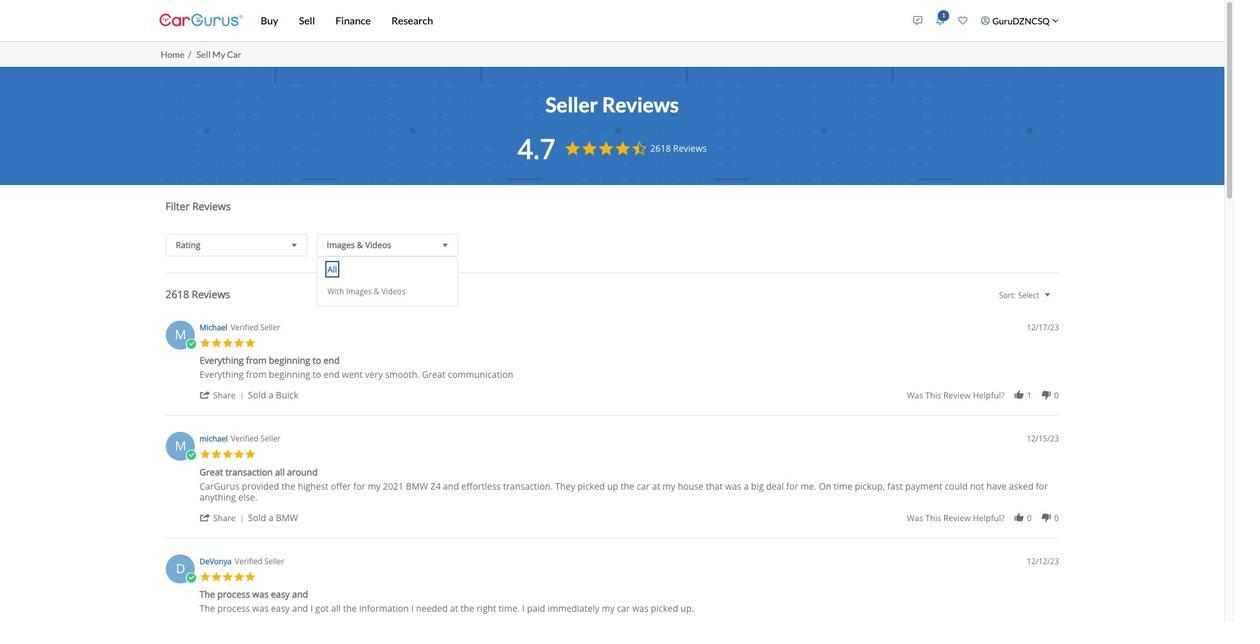 Task type: locate. For each thing, give the bounding box(es) containing it.
1 horizontal spatial great
[[422, 368, 446, 381]]

4.7 main content
[[149, 67, 1075, 622]]

michael verified seller
[[200, 433, 280, 444]]

was this review helpful? left vote up review by michael on 17 dec 2023 icon
[[907, 390, 1005, 401]]

verified right "devonya"
[[235, 556, 262, 567]]

1 vertical spatial verified
[[231, 433, 259, 444]]

with
[[328, 286, 344, 297]]

at right 'needed' at the bottom left of the page
[[450, 602, 458, 615]]

0 vertical spatial all
[[275, 466, 285, 478]]

buy button
[[250, 0, 289, 41]]

1 was this review helpful? from the top
[[907, 390, 1005, 401]]

0 vertical spatial 1
[[942, 11, 945, 19]]

0 vertical spatial everything
[[200, 354, 244, 366]]

the right up
[[621, 480, 634, 492]]

car
[[227, 49, 241, 60]]

2 group from the top
[[907, 512, 1059, 524]]

1 vertical spatial was
[[907, 512, 923, 524]]

& right "with"
[[374, 286, 379, 297]]

helpful? left vote up review by michael on 15 dec 2023 image on the bottom right of the page
[[973, 512, 1005, 524]]

1 group from the top
[[907, 390, 1059, 401]]

0 vertical spatial great
[[422, 368, 446, 381]]

verified right michael
[[231, 433, 259, 444]]

1 vertical spatial picked
[[651, 602, 678, 615]]

share image down anything
[[200, 512, 211, 523]]

helpful?
[[973, 390, 1005, 401], [973, 512, 1005, 524]]

1 horizontal spatial for
[[786, 480, 798, 492]]

0
[[1054, 390, 1059, 401], [1027, 512, 1032, 524], [1054, 512, 1059, 524]]

a for everything from beginning to end went very smooth. great communication
[[268, 389, 273, 401]]

2 vertical spatial and
[[292, 602, 308, 615]]

& inside field
[[357, 239, 363, 250]]

none field containing sort:
[[993, 289, 1059, 311]]

0 right vote down review by michael on 15 dec 2023 icon
[[1054, 512, 1059, 524]]

car
[[637, 480, 650, 492], [617, 602, 630, 615]]

1 vertical spatial car
[[617, 602, 630, 615]]

devonya
[[200, 556, 232, 567]]

1 horizontal spatial i
[[411, 602, 414, 615]]

0 vertical spatial picked
[[578, 480, 605, 492]]

great transaction all around cargurus provided the highest offer for my 2021 bmw z4 and effortless transaction. they picked up the car at my house that was a big deal for me. on time pickup, fast payment could not have asked for anything else.
[[200, 466, 1048, 503]]

paid
[[527, 602, 545, 615]]

verified for process
[[235, 556, 262, 567]]

0 vertical spatial at
[[652, 480, 660, 492]]

review date 12/12/23 element
[[1027, 556, 1059, 567]]

seller up everything from beginning to end heading
[[260, 322, 280, 333]]

2 to from the top
[[313, 368, 321, 381]]

verified right michael at the bottom of page
[[231, 322, 258, 333]]

1 horizontal spatial 2618 reviews
[[650, 142, 707, 154]]

1 vertical spatial from
[[246, 368, 267, 381]]

share button for sold a bmw
[[200, 511, 248, 524]]

easy down devonya verified seller
[[271, 588, 290, 600]]

was
[[907, 390, 923, 401], [907, 512, 923, 524]]

videos inside all list box
[[381, 286, 405, 297]]

was this review helpful? for everything from beginning to end everything from beginning to end went very smooth. great communication
[[907, 390, 1005, 401]]

2 horizontal spatial for
[[1036, 480, 1048, 492]]

m left michael
[[175, 437, 186, 454]]

0 horizontal spatial for
[[353, 480, 365, 492]]

bmw left z4
[[406, 480, 428, 492]]

bmw inside great transaction all around cargurus provided the highest offer for my 2021 bmw z4 and effortless transaction. they picked up the car at my house that was a big deal for me. on time pickup, fast payment could not have asked for anything else.
[[406, 480, 428, 492]]

everything down michael at the bottom of page
[[200, 354, 244, 366]]

picked left up
[[578, 480, 605, 492]]

0 horizontal spatial picked
[[578, 480, 605, 492]]

great inside the everything from beginning to end everything from beginning to end went very smooth. great communication
[[422, 368, 446, 381]]

seller for great transaction all around cargurus provided the highest offer for my 2021 bmw z4 and effortless transaction. they picked up the car at my house that was a big deal for me. on time pickup, fast payment could not have asked for anything else.
[[261, 433, 280, 444]]

0 vertical spatial end
[[324, 354, 340, 366]]

review date 12/15/23 element
[[1027, 433, 1059, 444]]

2 i from the left
[[411, 602, 414, 615]]

my right immediately
[[602, 602, 615, 615]]

a right seperator icon
[[268, 511, 273, 524]]

verified for from
[[231, 322, 258, 333]]

videos down images & videos field
[[381, 286, 405, 297]]

0 right vote up review by michael on 15 dec 2023 image on the bottom right of the page
[[1027, 512, 1032, 524]]

this for great transaction all around cargurus provided the highest offer for my 2021 bmw z4 and effortless transaction. they picked up the car at my house that was a big deal for me. on time pickup, fast payment could not have asked for anything else.
[[926, 512, 941, 524]]

they
[[555, 480, 575, 492]]

time.
[[499, 602, 520, 615]]

1 share button from the top
[[200, 389, 248, 401]]

2 helpful? from the top
[[973, 512, 1005, 524]]

Rating Filter field
[[166, 234, 307, 256]]

gurudzncsq
[[992, 15, 1050, 26]]

2 beginning from the top
[[269, 368, 310, 381]]

everything up seperator image
[[200, 368, 244, 381]]

this for everything from beginning to end everything from beginning to end went very smooth. great communication
[[926, 390, 941, 401]]

1 vertical spatial circle checkmark image
[[185, 450, 197, 461]]

1 vertical spatial at
[[450, 602, 458, 615]]

and inside great transaction all around cargurus provided the highest offer for my 2021 bmw z4 and effortless transaction. they picked up the car at my house that was a big deal for me. on time pickup, fast payment could not have asked for anything else.
[[443, 480, 459, 492]]

images inside all list box
[[346, 286, 372, 297]]

2 m from the top
[[175, 437, 186, 454]]

my inside the process was easy and the process was easy and i got all the information i needed at the right time. i paid immediately my car was picked up.
[[602, 602, 615, 615]]

1 vertical spatial all
[[331, 602, 341, 615]]

all right got
[[331, 602, 341, 615]]

circle checkmark image
[[185, 338, 197, 350], [185, 450, 197, 461]]

add a car review image
[[914, 16, 923, 25]]

images right "with"
[[346, 286, 372, 297]]

end
[[324, 354, 340, 366], [324, 368, 340, 381]]

1 horizontal spatial bmw
[[406, 480, 428, 492]]

at inside great transaction all around cargurus provided the highest offer for my 2021 bmw z4 and effortless transaction. they picked up the car at my house that was a big deal for me. on time pickup, fast payment could not have asked for anything else.
[[652, 480, 660, 492]]

seperator image
[[238, 392, 246, 400]]

chevron down image
[[1052, 17, 1059, 24]]

1 this from the top
[[926, 390, 941, 401]]

Images & Videos Filter field
[[317, 234, 458, 256]]

0 vertical spatial sell
[[299, 14, 315, 26]]

0 vertical spatial verified
[[231, 322, 258, 333]]

1 right vote up review by michael on 17 dec 2023 icon
[[1027, 390, 1032, 401]]

0 horizontal spatial all
[[275, 466, 285, 478]]

0 vertical spatial sold
[[248, 389, 266, 401]]

picked left up.
[[651, 602, 678, 615]]

great up cargurus
[[200, 466, 223, 478]]

1 vertical spatial videos
[[381, 286, 405, 297]]

seperator image
[[238, 515, 246, 522]]

4.7
[[518, 130, 556, 166]]

1 circle checkmark image from the top
[[185, 338, 197, 350]]

videos
[[365, 239, 391, 250], [381, 286, 405, 297]]

star image
[[200, 337, 211, 348], [211, 337, 222, 348], [222, 337, 233, 348], [211, 449, 222, 460], [222, 449, 233, 460], [200, 571, 211, 582], [245, 571, 256, 582]]

m for great transaction all around cargurus provided the highest offer for my 2021 bmw z4 and effortless transaction. they picked up the car at my house that was a big deal for me. on time pickup, fast payment could not have asked for anything else.
[[175, 437, 186, 454]]

1 beginning from the top
[[269, 354, 310, 366]]

car right immediately
[[617, 602, 630, 615]]

the
[[200, 588, 215, 600], [200, 602, 215, 615]]

0 vertical spatial and
[[443, 480, 459, 492]]

i left got
[[310, 602, 313, 615]]

2 circle checkmark image from the top
[[185, 450, 197, 461]]

1 vertical spatial end
[[324, 368, 340, 381]]

0 vertical spatial images
[[327, 239, 355, 250]]

0 vertical spatial share image
[[200, 390, 211, 400]]

4.7 star rating element
[[518, 130, 556, 166]]

2 sold from the top
[[248, 511, 266, 524]]

1 vertical spatial share button
[[200, 511, 248, 524]]

None field
[[993, 289, 1059, 311]]

0 horizontal spatial 2618 reviews
[[166, 287, 230, 301]]

down triangle image
[[289, 238, 300, 251]]

0 vertical spatial car
[[637, 480, 650, 492]]

seller
[[546, 92, 598, 117], [260, 322, 280, 333], [261, 433, 280, 444], [264, 556, 284, 567]]

2 this from the top
[[926, 512, 941, 524]]

0 vertical spatial &
[[357, 239, 363, 250]]

sell right buy
[[299, 14, 315, 26]]

transaction.
[[503, 480, 553, 492]]

saved cars image
[[959, 16, 968, 25]]

sold for sold a bmw
[[248, 511, 266, 524]]

2618 inside tab panel
[[166, 287, 189, 301]]

else.
[[238, 491, 257, 503]]

0 vertical spatial process
[[217, 588, 250, 600]]

1 horizontal spatial 1
[[1027, 390, 1032, 401]]

1 horizontal spatial all
[[331, 602, 341, 615]]

0 vertical spatial m
[[175, 326, 186, 343]]

all inside the process was easy and the process was easy and i got all the information i needed at the right time. i paid immediately my car was picked up.
[[331, 602, 341, 615]]

to
[[313, 354, 321, 366], [313, 368, 321, 381]]

0 horizontal spatial my
[[368, 480, 381, 492]]

0 horizontal spatial sell
[[196, 49, 211, 60]]

was this review helpful?
[[907, 390, 1005, 401], [907, 512, 1005, 524]]

menu bar
[[243, 0, 907, 41]]

share button down anything
[[200, 511, 248, 524]]

vote down review by michael on 15 dec 2023 image
[[1041, 512, 1052, 523]]

cargurus
[[200, 480, 239, 492]]

a left 'buick'
[[268, 389, 273, 401]]

1 m from the top
[[175, 326, 186, 343]]

1 vertical spatial was this review helpful?
[[907, 512, 1005, 524]]

1 vertical spatial 2618
[[166, 287, 189, 301]]

seller up the process was easy and heading
[[264, 556, 284, 567]]

car right up
[[637, 480, 650, 492]]

m
[[175, 326, 186, 343], [175, 437, 186, 454]]

research button
[[381, 0, 443, 41]]

a inside great transaction all around cargurus provided the highest offer for my 2021 bmw z4 and effortless transaction. they picked up the car at my house that was a big deal for me. on time pickup, fast payment could not have asked for anything else.
[[744, 480, 749, 492]]

images up all
[[327, 239, 355, 250]]

0 vertical spatial beginning
[[269, 354, 310, 366]]

user icon image
[[981, 16, 990, 25]]

1 vertical spatial everything
[[200, 368, 244, 381]]

0 vertical spatial helpful?
[[973, 390, 1005, 401]]

tab panel containing m
[[159, 185, 1065, 622]]

tab panel
[[159, 185, 1065, 622]]

process
[[217, 588, 250, 600], [217, 602, 250, 615]]

0 vertical spatial the
[[200, 588, 215, 600]]

0 vertical spatial this
[[926, 390, 941, 401]]

research
[[391, 14, 433, 26]]

2 everything from the top
[[200, 368, 244, 381]]

1 vertical spatial to
[[313, 368, 321, 381]]

me.
[[801, 480, 817, 492]]

all left around
[[275, 466, 285, 478]]

sell button
[[289, 0, 325, 41]]

1 helpful? from the top
[[973, 390, 1005, 401]]

2 process from the top
[[217, 602, 250, 615]]

share for sold a buick
[[213, 390, 236, 401]]

1 vertical spatial images
[[346, 286, 372, 297]]

great right smooth.
[[422, 368, 446, 381]]

review left vote up review by michael on 17 dec 2023 icon
[[944, 390, 971, 401]]

2 end from the top
[[324, 368, 340, 381]]

from down michael verified seller
[[246, 354, 267, 366]]

share for sold a bmw
[[213, 512, 236, 524]]

0 vertical spatial share
[[213, 390, 236, 401]]

picked inside great transaction all around cargurus provided the highest offer for my 2021 bmw z4 and effortless transaction. they picked up the car at my house that was a big deal for me. on time pickup, fast payment could not have asked for anything else.
[[578, 480, 605, 492]]

1 vertical spatial a
[[744, 480, 749, 492]]

picked
[[578, 480, 605, 492], [651, 602, 678, 615]]

0 vertical spatial to
[[313, 354, 321, 366]]

1 vertical spatial 2618 reviews
[[166, 287, 230, 301]]

0 vertical spatial was
[[907, 390, 923, 401]]

0 horizontal spatial i
[[310, 602, 313, 615]]

2 vertical spatial verified
[[235, 556, 262, 567]]

seller up great transaction all around heading
[[261, 433, 280, 444]]

all
[[275, 466, 285, 478], [331, 602, 341, 615]]

&
[[357, 239, 363, 250], [374, 286, 379, 297]]

videos up all list box
[[365, 239, 391, 250]]

d
[[176, 560, 185, 577]]

1 vertical spatial share
[[213, 512, 236, 524]]

0 vertical spatial easy
[[271, 588, 290, 600]]

0 vertical spatial was this review helpful?
[[907, 390, 1005, 401]]

this
[[926, 390, 941, 401], [926, 512, 941, 524]]

seller up 4.7
[[546, 92, 598, 117]]

my
[[368, 480, 381, 492], [663, 480, 675, 492], [602, 602, 615, 615]]

1 vertical spatial bmw
[[276, 511, 298, 524]]

could
[[945, 480, 968, 492]]

2 the from the top
[[200, 602, 215, 615]]

0 for everything from beginning to end everything from beginning to end went very smooth. great communication
[[1054, 390, 1059, 401]]

michael
[[200, 433, 228, 444]]

1 was from the top
[[907, 390, 923, 401]]

transaction
[[225, 466, 273, 478]]

a
[[268, 389, 273, 401], [744, 480, 749, 492], [268, 511, 273, 524]]

0 vertical spatial group
[[907, 390, 1059, 401]]

1 inside popup button
[[942, 11, 945, 19]]

and
[[443, 480, 459, 492], [292, 588, 308, 600], [292, 602, 308, 615]]

sold right seperator image
[[248, 389, 266, 401]]

at
[[652, 480, 660, 492], [450, 602, 458, 615]]

sell right /
[[196, 49, 211, 60]]

circle checkmark image for great transaction all around
[[185, 450, 197, 461]]

1
[[942, 11, 945, 19], [1027, 390, 1032, 401]]

2 share button from the top
[[200, 511, 248, 524]]

0 horizontal spatial great
[[200, 466, 223, 478]]

0 horizontal spatial &
[[357, 239, 363, 250]]

my left house
[[663, 480, 675, 492]]

0 horizontal spatial 1
[[942, 11, 945, 19]]

1 review from the top
[[944, 390, 971, 401]]

1 share image from the top
[[200, 390, 211, 400]]

review down "could"
[[944, 512, 971, 524]]

easy left got
[[271, 602, 290, 615]]

2 vertical spatial a
[[268, 511, 273, 524]]

2 share from the top
[[213, 512, 236, 524]]

1 vertical spatial m
[[175, 437, 186, 454]]

share button up michael
[[200, 389, 248, 401]]

car inside great transaction all around cargurus provided the highest offer for my 2021 bmw z4 and effortless transaction. they picked up the car at my house that was a big deal for me. on time pickup, fast payment could not have asked for anything else.
[[637, 480, 650, 492]]

0 vertical spatial videos
[[365, 239, 391, 250]]

all list box
[[317, 256, 458, 306]]

2618 reviews
[[650, 142, 707, 154], [166, 287, 230, 301]]

1 share from the top
[[213, 390, 236, 401]]

helpful? left vote up review by michael on 17 dec 2023 icon
[[973, 390, 1005, 401]]

reviews
[[602, 92, 679, 117], [673, 142, 707, 154], [192, 199, 231, 213], [192, 287, 230, 301]]

1 vertical spatial &
[[374, 286, 379, 297]]

0 horizontal spatial bmw
[[276, 511, 298, 524]]

menu bar containing buy
[[243, 0, 907, 41]]

share image left seperator image
[[200, 390, 211, 400]]

cargurus logo homepage link link
[[159, 2, 243, 39]]

0 horizontal spatial at
[[450, 602, 458, 615]]

share left seperator image
[[213, 390, 236, 401]]

1 vertical spatial share image
[[200, 512, 211, 523]]

at inside the process was easy and the process was easy and i got all the information i needed at the right time. i paid immediately my car was picked up.
[[450, 602, 458, 615]]

up
[[607, 480, 618, 492]]

easy
[[271, 588, 290, 600], [271, 602, 290, 615]]

1 horizontal spatial car
[[637, 480, 650, 492]]

0 horizontal spatial 2618
[[166, 287, 189, 301]]

3 for from the left
[[1036, 480, 1048, 492]]

0 vertical spatial 2618
[[650, 142, 671, 154]]

2 share image from the top
[[200, 512, 211, 523]]

a left big
[[744, 480, 749, 492]]

sold a bmw
[[248, 511, 298, 524]]

0 vertical spatial from
[[246, 354, 267, 366]]

1 vertical spatial review
[[944, 512, 971, 524]]

share image
[[200, 390, 211, 400], [200, 512, 211, 523]]

select
[[1018, 290, 1040, 301]]

2 review from the top
[[944, 512, 971, 524]]

images
[[327, 239, 355, 250], [346, 286, 372, 297]]

vote up review by michael on 15 dec 2023 image
[[1013, 512, 1025, 523]]

home link
[[161, 49, 185, 60]]

i left 'needed' at the bottom left of the page
[[411, 602, 414, 615]]

was
[[725, 480, 741, 492], [252, 588, 269, 600], [252, 602, 269, 615], [632, 602, 649, 615]]

1 horizontal spatial my
[[602, 602, 615, 615]]

2618
[[650, 142, 671, 154], [166, 287, 189, 301]]

review
[[944, 390, 971, 401], [944, 512, 971, 524]]

1 horizontal spatial &
[[374, 286, 379, 297]]

gurudzncsq menu
[[907, 3, 1065, 39]]

2 was from the top
[[907, 512, 923, 524]]

0 horizontal spatial car
[[617, 602, 630, 615]]

was this review helpful? for great transaction all around cargurus provided the highest offer for my 2021 bmw z4 and effortless transaction. they picked up the car at my house that was a big deal for me. on time pickup, fast payment could not have asked for anything else.
[[907, 512, 1005, 524]]

car inside the process was easy and the process was easy and i got all the information i needed at the right time. i paid immediately my car was picked up.
[[617, 602, 630, 615]]

star image
[[233, 337, 245, 348], [245, 337, 256, 348], [200, 449, 211, 460], [233, 449, 245, 460], [245, 449, 256, 460], [211, 571, 222, 582], [222, 571, 233, 582], [233, 571, 245, 582]]

sold for sold a buick
[[248, 389, 266, 401]]

1 vertical spatial helpful?
[[973, 512, 1005, 524]]

group
[[907, 390, 1059, 401], [907, 512, 1059, 524]]

sold right seperator icon
[[248, 511, 266, 524]]

2 was this review helpful? from the top
[[907, 512, 1005, 524]]

at left house
[[652, 480, 660, 492]]

share left seperator icon
[[213, 512, 236, 524]]

0 vertical spatial a
[[268, 389, 273, 401]]

beginning
[[269, 354, 310, 366], [269, 368, 310, 381]]

vote up review by michael on 17 dec 2023 image
[[1013, 390, 1025, 400]]

a for cargurus provided the highest offer for my 2021 bmw z4 and effortless transaction. they picked up the car at my house that was a big deal for me. on time pickup, fast payment could not have asked for anything else.
[[268, 511, 273, 524]]

for right offer
[[353, 480, 365, 492]]

1 sold from the top
[[248, 389, 266, 401]]

1 vertical spatial 1
[[1027, 390, 1032, 401]]

1 vertical spatial group
[[907, 512, 1059, 524]]

m left michael at the bottom of page
[[175, 326, 186, 343]]

share
[[213, 390, 236, 401], [213, 512, 236, 524]]

finance
[[336, 14, 371, 26]]

from up sold a buick on the bottom left of page
[[246, 368, 267, 381]]

i left paid
[[522, 602, 525, 615]]

house
[[678, 480, 704, 492]]

needed
[[416, 602, 448, 615]]

great
[[422, 368, 446, 381], [200, 466, 223, 478]]

0 right vote down review by michael on 17 dec 2023 image
[[1054, 390, 1059, 401]]

& up all list box
[[357, 239, 363, 250]]

0 vertical spatial share button
[[200, 389, 248, 401]]

1 i from the left
[[310, 602, 313, 615]]

0 vertical spatial circle checkmark image
[[185, 338, 197, 350]]

everything
[[200, 354, 244, 366], [200, 368, 244, 381]]

1 vertical spatial sold
[[248, 511, 266, 524]]

1 horizontal spatial sell
[[299, 14, 315, 26]]

share button
[[200, 389, 248, 401], [200, 511, 248, 524]]

1 left saved cars image
[[942, 11, 945, 19]]

1 vertical spatial process
[[217, 602, 250, 615]]

sort: select
[[999, 290, 1040, 301]]

was this review helpful? down "could"
[[907, 512, 1005, 524]]

for right 'asked'
[[1036, 480, 1048, 492]]

bmw
[[406, 480, 428, 492], [276, 511, 298, 524]]

1 vertical spatial the
[[200, 602, 215, 615]]

2 horizontal spatial i
[[522, 602, 525, 615]]

1 vertical spatial easy
[[271, 602, 290, 615]]

for left me. in the bottom right of the page
[[786, 480, 798, 492]]

provided
[[242, 480, 279, 492]]

the
[[282, 480, 295, 492], [621, 480, 634, 492], [343, 602, 357, 615], [461, 602, 474, 615]]

my left the 2021
[[368, 480, 381, 492]]

0 vertical spatial review
[[944, 390, 971, 401]]

1 vertical spatial great
[[200, 466, 223, 478]]

bmw down highest
[[276, 511, 298, 524]]

great transaction all around heading
[[200, 466, 318, 480]]

tab panel inside 4.7 main content
[[159, 185, 1065, 622]]

none field inside 4.7 main content
[[993, 289, 1059, 311]]

1 horizontal spatial picked
[[651, 602, 678, 615]]

cargurus logo homepage link image
[[159, 2, 243, 39]]

everything from beginning to end everything from beginning to end went very smooth. great communication
[[200, 354, 513, 381]]



Task type: vqa. For each thing, say whether or not it's contained in the screenshot.
Verified
yes



Task type: describe. For each thing, give the bounding box(es) containing it.
went
[[342, 368, 363, 381]]

immediately
[[548, 602, 599, 615]]

very
[[365, 368, 383, 381]]

share image for everything from beginning to end everything from beginning to end went very smooth. great communication
[[200, 390, 211, 400]]

12/12/23
[[1027, 556, 1059, 567]]

michael
[[200, 322, 227, 333]]

1 process from the top
[[217, 588, 250, 600]]

devonya verified seller
[[200, 556, 284, 567]]

great inside great transaction all around cargurus provided the highest offer for my 2021 bmw z4 and effortless transaction. they picked up the car at my house that was a big deal for me. on time pickup, fast payment could not have asked for anything else.
[[200, 466, 223, 478]]

images & videos
[[327, 239, 391, 250]]

seller reviews
[[546, 92, 679, 117]]

2 horizontal spatial my
[[663, 480, 675, 492]]

seller for everything from beginning to end everything from beginning to end went very smooth. great communication
[[260, 322, 280, 333]]

1 the from the top
[[200, 588, 215, 600]]

1 inside 4.7 main content
[[1027, 390, 1032, 401]]

review for everything from beginning to end went very smooth. great communication
[[944, 390, 971, 401]]

finance button
[[325, 0, 381, 41]]

was for everything from beginning to end went very smooth. great communication
[[907, 390, 923, 401]]

m for everything from beginning to end everything from beginning to end went very smooth. great communication
[[175, 326, 186, 343]]

12/15/23
[[1027, 433, 1059, 444]]

1 for from the left
[[353, 480, 365, 492]]

group for cargurus provided the highest offer for my 2021 bmw z4 and effortless transaction. they picked up the car at my house that was a big deal for me. on time pickup, fast payment could not have asked for anything else.
[[907, 512, 1059, 524]]

offer
[[331, 480, 351, 492]]

share button for sold a buick
[[200, 389, 248, 401]]

verified for transaction
[[231, 433, 259, 444]]

3 i from the left
[[522, 602, 525, 615]]

1 end from the top
[[324, 354, 340, 366]]

not
[[970, 480, 984, 492]]

all inside great transaction all around cargurus provided the highest offer for my 2021 bmw z4 and effortless transaction. they picked up the car at my house that was a big deal for me. on time pickup, fast payment could not have asked for anything else.
[[275, 466, 285, 478]]

seller for the process was easy and the process was easy and i got all the information i needed at the right time. i paid immediately my car was picked up.
[[264, 556, 284, 567]]

filter reviews heading
[[166, 199, 1059, 224]]

the down around
[[282, 480, 295, 492]]

communication
[[448, 368, 513, 381]]

& inside all list box
[[374, 286, 379, 297]]

payment
[[905, 480, 942, 492]]

1 vertical spatial and
[[292, 588, 308, 600]]

1 to from the top
[[313, 354, 321, 366]]

home
[[161, 49, 185, 60]]

z4
[[430, 480, 441, 492]]

that
[[706, 480, 723, 492]]

review for cargurus provided the highest offer for my 2021 bmw z4 and effortless transaction. they picked up the car at my house that was a big deal for me. on time pickup, fast payment could not have asked for anything else.
[[944, 512, 971, 524]]

was inside great transaction all around cargurus provided the highest offer for my 2021 bmw z4 and effortless transaction. they picked up the car at my house that was a big deal for me. on time pickup, fast payment could not have asked for anything else.
[[725, 480, 741, 492]]

0 for great transaction all around cargurus provided the highest offer for my 2021 bmw z4 and effortless transaction. they picked up the car at my house that was a big deal for me. on time pickup, fast payment could not have asked for anything else.
[[1054, 512, 1059, 524]]

helpful? for everything from beginning to end everything from beginning to end went very smooth. great communication
[[973, 390, 1005, 401]]

the left right
[[461, 602, 474, 615]]

sell inside dropdown button
[[299, 14, 315, 26]]

got
[[315, 602, 329, 615]]

big
[[751, 480, 764, 492]]

filter reviews
[[166, 199, 231, 213]]

gurudzncsq button
[[974, 3, 1065, 39]]

around
[[287, 466, 318, 478]]

1 horizontal spatial 2618
[[650, 142, 671, 154]]

group for everything from beginning to end went very smooth. great communication
[[907, 390, 1059, 401]]

pickup,
[[855, 480, 885, 492]]

effortless
[[461, 480, 501, 492]]

the process was easy and the process was easy and i got all the information i needed at the right time. i paid immediately my car was picked up.
[[200, 588, 694, 615]]

vote down review by michael on 17 dec 2023 image
[[1041, 390, 1052, 400]]

up.
[[681, 602, 694, 615]]

buick
[[276, 389, 298, 401]]

down triangle image
[[440, 238, 451, 251]]

have
[[987, 480, 1007, 492]]

highest
[[298, 480, 328, 492]]

deal
[[766, 480, 784, 492]]

with images & videos
[[328, 286, 405, 297]]

sort:
[[999, 290, 1016, 301]]

home / sell my car
[[161, 49, 241, 60]]

2618 reviews inside tab panel
[[166, 287, 230, 301]]

2 for from the left
[[786, 480, 798, 492]]

0 vertical spatial 2618 reviews
[[650, 142, 707, 154]]

2 easy from the top
[[271, 602, 290, 615]]

2 from from the top
[[246, 368, 267, 381]]

the process was easy and heading
[[200, 588, 308, 603]]

information
[[359, 602, 409, 615]]

rating
[[176, 239, 200, 250]]

sold a buick
[[248, 389, 298, 401]]

buy
[[261, 14, 278, 26]]

the right got
[[343, 602, 357, 615]]

2021
[[383, 480, 404, 492]]

michael verified seller
[[200, 322, 280, 333]]

1 everything from the top
[[200, 354, 244, 366]]

filter
[[166, 199, 190, 213]]

with images & videos link
[[328, 286, 405, 297]]

on
[[819, 480, 831, 492]]

1 easy from the top
[[271, 588, 290, 600]]

all link
[[328, 263, 337, 275]]

reviews inside heading
[[192, 199, 231, 213]]

share image for great transaction all around cargurus provided the highest offer for my 2021 bmw z4 and effortless transaction. they picked up the car at my house that was a big deal for me. on time pickup, fast payment could not have asked for anything else.
[[200, 512, 211, 523]]

right
[[477, 602, 496, 615]]

/
[[188, 49, 191, 60]]

was for cargurus provided the highest offer for my 2021 bmw z4 and effortless transaction. they picked up the car at my house that was a big deal for me. on time pickup, fast payment could not have asked for anything else.
[[907, 512, 923, 524]]

images inside field
[[327, 239, 355, 250]]

my
[[212, 49, 225, 60]]

circle checkmark image for everything from beginning to end
[[185, 338, 197, 350]]

time
[[834, 480, 853, 492]]

picked inside the process was easy and the process was easy and i got all the information i needed at the right time. i paid immediately my car was picked up.
[[651, 602, 678, 615]]

1 from from the top
[[246, 354, 267, 366]]

review date 12/17/23 element
[[1027, 322, 1059, 333]]

1 button
[[929, 5, 952, 36]]

fast
[[887, 480, 903, 492]]

all
[[328, 263, 337, 275]]

anything
[[200, 491, 236, 503]]

helpful? for great transaction all around cargurus provided the highest offer for my 2021 bmw z4 and effortless transaction. they picked up the car at my house that was a big deal for me. on time pickup, fast payment could not have asked for anything else.
[[973, 512, 1005, 524]]

videos inside images & videos field
[[365, 239, 391, 250]]

circle checkmark image
[[185, 572, 197, 584]]

1 vertical spatial sell
[[196, 49, 211, 60]]

everything from beginning to end heading
[[200, 354, 340, 369]]

smooth.
[[385, 368, 420, 381]]

12/17/23
[[1027, 322, 1059, 333]]

gurudzncsq menu item
[[974, 3, 1065, 39]]

asked
[[1009, 480, 1034, 492]]



